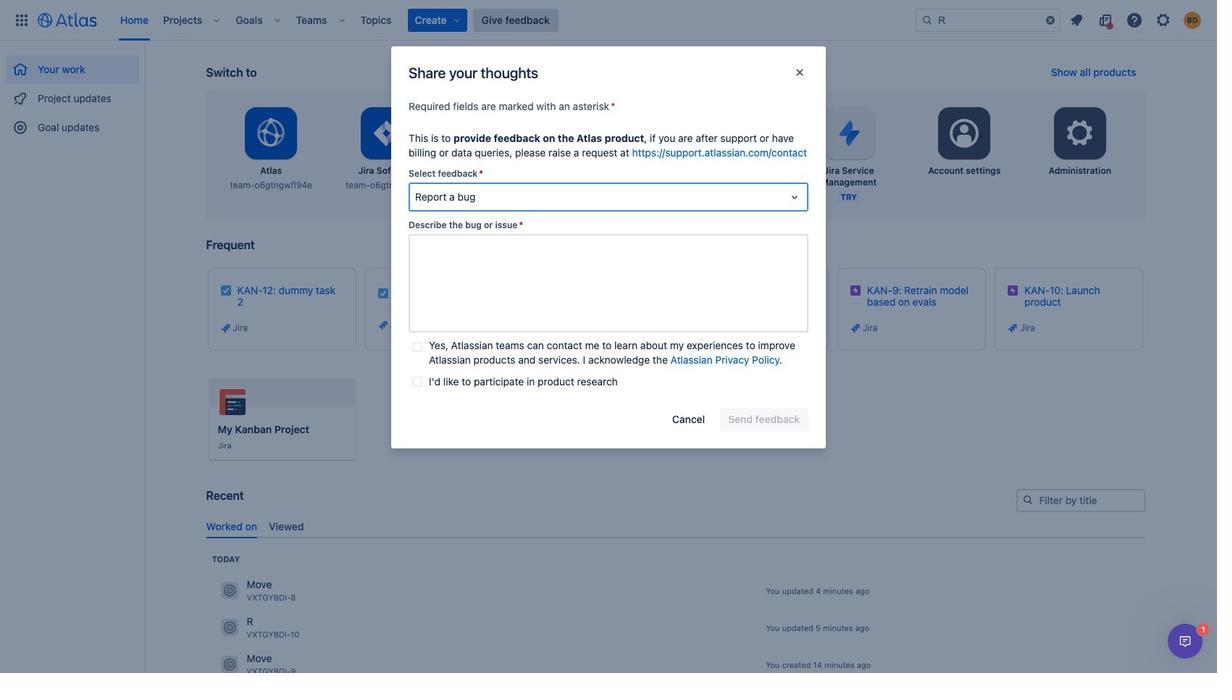 Task type: locate. For each thing, give the bounding box(es) containing it.
search image
[[1023, 494, 1034, 506]]

townsquare image
[[221, 619, 238, 637]]

jira image
[[220, 323, 232, 334], [850, 323, 862, 334], [1008, 323, 1019, 334], [1008, 323, 1019, 334]]

townsquare image down townsquare icon
[[221, 656, 238, 673]]

townsquare image up townsquare icon
[[221, 582, 238, 600]]

townsquare image
[[221, 582, 238, 600], [221, 656, 238, 673]]

search image
[[922, 14, 934, 26]]

clear search session image
[[1045, 14, 1057, 26]]

2 townsquare image from the top
[[221, 656, 238, 673]]

None search field
[[916, 8, 1061, 32]]

close modal image
[[792, 64, 809, 81]]

tab list
[[200, 514, 1152, 539]]

help image
[[1127, 11, 1144, 29]]

None text field
[[409, 234, 809, 333]]

jira image
[[378, 320, 389, 331], [378, 320, 389, 331], [220, 323, 232, 334], [850, 323, 862, 334]]

heading
[[212, 554, 240, 565]]

0 vertical spatial townsquare image
[[221, 582, 238, 600]]

1 townsquare image from the top
[[221, 582, 238, 600]]

group
[[6, 41, 139, 146]]

2 settings image from the left
[[1063, 116, 1098, 151]]

1 vertical spatial townsquare image
[[221, 656, 238, 673]]

1 horizontal spatial settings image
[[1063, 116, 1098, 151]]

banner
[[0, 0, 1218, 41]]

settings image
[[948, 116, 982, 151], [1063, 116, 1098, 151]]

0 horizontal spatial settings image
[[948, 116, 982, 151]]



Task type: vqa. For each thing, say whether or not it's contained in the screenshot.
heading
yes



Task type: describe. For each thing, give the bounding box(es) containing it.
open image
[[787, 188, 804, 206]]

Filter by title field
[[1018, 491, 1144, 511]]

1 settings image from the left
[[948, 116, 982, 151]]

top element
[[9, 0, 916, 40]]

Search field
[[916, 8, 1061, 32]]



